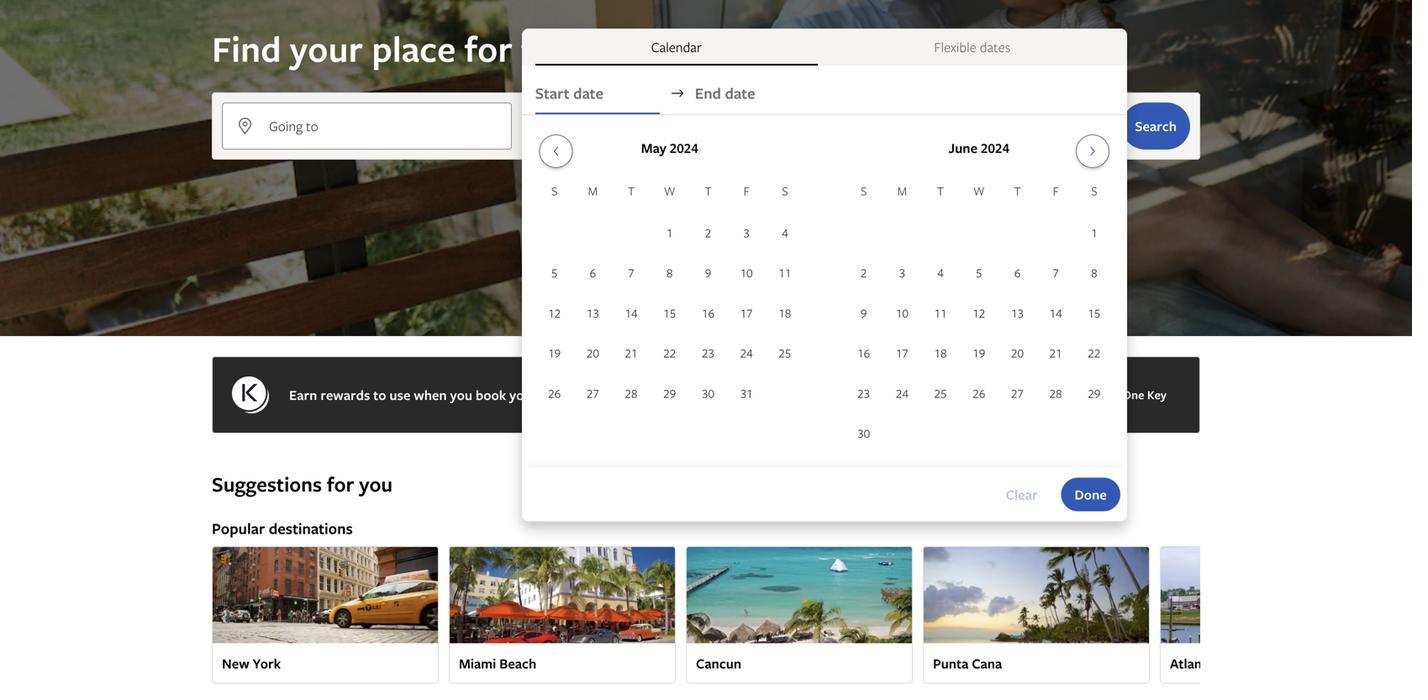 Task type: vqa. For each thing, say whether or not it's contained in the screenshot.


Task type: describe. For each thing, give the bounding box(es) containing it.
2 26 button from the left
[[960, 374, 998, 413]]

13 inside may 2024 element
[[587, 305, 599, 321]]

june 2024 element
[[845, 182, 1114, 454]]

city
[[1221, 655, 1245, 673]]

calendar link
[[535, 29, 818, 66]]

1 20 button from the left
[[574, 334, 612, 372]]

popular destinations
[[212, 518, 353, 539]]

june
[[949, 139, 978, 157]]

show previous card image
[[202, 609, 222, 622]]

6 for second 6 button from the left
[[1014, 265, 1021, 281]]

1 14 button from the left
[[612, 294, 651, 332]]

june 2024
[[949, 139, 1010, 157]]

york
[[253, 655, 281, 673]]

5 for 2nd 5 button from left
[[976, 265, 982, 281]]

1 for second '1' button from the right
[[667, 225, 673, 241]]

1 29 button from the left
[[651, 374, 689, 413]]

1 12 button from the left
[[535, 294, 574, 332]]

1 horizontal spatial 10 button
[[883, 294, 922, 332]]

getaway
[[570, 386, 621, 404]]

9 inside may 2024 element
[[705, 265, 711, 281]]

2 21 button from the left
[[1037, 334, 1075, 372]]

clear
[[1006, 485, 1038, 504]]

2 12 button from the left
[[960, 294, 998, 332]]

1 1 button from the left
[[651, 214, 689, 252]]

1 t from the left
[[628, 183, 635, 199]]

23 for the 23 button to the bottom
[[858, 385, 870, 401]]

miami beach
[[459, 655, 537, 673]]

find your place for together
[[212, 25, 660, 73]]

start date
[[535, 83, 604, 103]]

1 22 button from the left
[[651, 334, 689, 372]]

1 26 button from the left
[[535, 374, 574, 413]]

0 vertical spatial 16 button
[[689, 294, 727, 332]]

2 7 button from the left
[[1037, 254, 1075, 292]]

search button
[[1122, 103, 1190, 150]]

7 for 1st 7 button from right
[[1053, 265, 1059, 281]]

m for june 2024
[[898, 183, 907, 199]]

0 horizontal spatial 24 button
[[727, 334, 766, 372]]

1 horizontal spatial 30 button
[[845, 414, 883, 453]]

and
[[734, 386, 756, 404]]

1 20 from the left
[[587, 345, 599, 361]]

26 inside may 2024 element
[[548, 385, 561, 401]]

1 vertical spatial 23 button
[[845, 374, 883, 413]]

12 for 2nd 12 button
[[973, 305, 986, 321]]

cana
[[972, 655, 1002, 673]]

17 button inside june 2024 element
[[883, 334, 922, 372]]

0 vertical spatial 3 button
[[727, 214, 766, 252]]

new
[[222, 655, 249, 673]]

punta
[[933, 655, 969, 673]]

rewards
[[320, 386, 370, 404]]

1 horizontal spatial 4 button
[[922, 254, 960, 292]]

your inside wizard region
[[290, 25, 363, 73]]

2 27 button from the left
[[998, 374, 1037, 413]]

0 horizontal spatial 30 button
[[689, 374, 727, 413]]

1 horizontal spatial you
[[450, 386, 472, 404]]

29 for 1st 29 button from the right
[[1088, 385, 1101, 401]]

punta cana
[[933, 655, 1002, 673]]

done
[[1075, 485, 1107, 504]]

1 15 button from the left
[[651, 294, 689, 332]]

19 button inside may 2024 element
[[535, 334, 574, 372]]

2 28 button from the left
[[1037, 374, 1075, 413]]

new york
[[222, 655, 281, 673]]

may 2024
[[641, 139, 698, 157]]

0 horizontal spatial 11 button
[[766, 254, 804, 292]]

to
[[373, 386, 386, 404]]

end date button
[[695, 72, 820, 114]]

11 for the rightmost 11 button
[[934, 305, 947, 321]]

17 for the 17 "button" in june 2024 element
[[896, 345, 909, 361]]

1 vertical spatial for
[[327, 470, 354, 498]]

soho - tribeca which includes street scenes and a city image
[[212, 546, 439, 644]]

1 vertical spatial 2 button
[[845, 254, 883, 292]]

0 vertical spatial 18 button
[[766, 294, 804, 332]]

together
[[521, 25, 660, 73]]

cancun which includes a sandy beach, landscape views and general coastal views image
[[686, 546, 913, 644]]

0 horizontal spatial 25 button
[[766, 334, 804, 372]]

1 horizontal spatial 25 button
[[922, 374, 960, 413]]

2 5 button from the left
[[960, 254, 998, 292]]

2024 for may 2024
[[670, 139, 698, 157]]

next month image
[[1083, 145, 1103, 158]]

beach
[[500, 655, 537, 673]]

destinations
[[269, 518, 353, 539]]

14 inside may 2024 element
[[625, 305, 638, 321]]

22 for first 22 button from the left
[[664, 345, 676, 361]]

2024 for june 2024
[[981, 139, 1010, 157]]

end
[[695, 83, 721, 103]]

5 for second 5 button from right
[[551, 265, 558, 281]]

miami
[[459, 655, 496, 673]]

3 inside may 2024 element
[[744, 225, 750, 241]]

1 vertical spatial 18 button
[[922, 334, 960, 372]]

24 for rightmost 24 button
[[896, 385, 909, 401]]

4 s from the left
[[1091, 183, 1098, 199]]

expedia,
[[679, 386, 730, 404]]

19 button inside june 2024 element
[[960, 334, 998, 372]]

16 inside may 2024 element
[[702, 305, 715, 321]]

may
[[641, 139, 667, 157]]

0 vertical spatial 23 button
[[689, 334, 727, 372]]

1 s from the left
[[551, 183, 558, 199]]

2 13 button from the left
[[998, 294, 1037, 332]]

1 21 button from the left
[[612, 334, 651, 372]]

atlantic city
[[1170, 655, 1245, 673]]

1 5 button from the left
[[535, 254, 574, 292]]

use
[[390, 386, 411, 404]]

31 button
[[727, 374, 766, 413]]

1 vertical spatial 2
[[861, 265, 867, 281]]

12 for 1st 12 button from the left
[[548, 305, 561, 321]]

0 horizontal spatial 10 button
[[727, 254, 766, 292]]

next
[[541, 386, 567, 404]]

24 for left 24 button
[[740, 345, 753, 361]]

23 for top the 23 button
[[702, 345, 715, 361]]

8 inside june 2024 element
[[1091, 265, 1098, 281]]



Task type: locate. For each thing, give the bounding box(es) containing it.
when
[[414, 386, 447, 404]]

tab list
[[522, 29, 1127, 66]]

1 horizontal spatial 2024
[[981, 139, 1010, 157]]

23 inside may 2024 element
[[702, 345, 715, 361]]

recently viewed region
[[202, 444, 1211, 471]]

0 vertical spatial 10 button
[[727, 254, 766, 292]]

0 vertical spatial 3
[[744, 225, 750, 241]]

miami beach featuring a city and street scenes image
[[449, 546, 676, 644]]

1 vertical spatial 17 button
[[883, 334, 922, 372]]

1 13 from the left
[[587, 305, 599, 321]]

0 horizontal spatial w
[[664, 183, 675, 199]]

25 inside june 2024 element
[[934, 385, 947, 401]]

flexible
[[934, 38, 977, 56]]

0 vertical spatial 2 button
[[689, 214, 727, 252]]

2 28 from the left
[[1050, 385, 1062, 401]]

0 horizontal spatial 27
[[587, 385, 599, 401]]

date
[[573, 83, 604, 103], [725, 83, 755, 103]]

21
[[625, 345, 638, 361], [1050, 345, 1062, 361]]

1 29 from the left
[[664, 385, 676, 401]]

0 vertical spatial 17
[[740, 305, 753, 321]]

0 horizontal spatial 21
[[625, 345, 638, 361]]

12 button
[[535, 294, 574, 332], [960, 294, 998, 332]]

2 f from the left
[[1053, 183, 1059, 199]]

18 for the bottom the 18 button
[[934, 345, 947, 361]]

2 s from the left
[[782, 183, 788, 199]]

2 29 from the left
[[1088, 385, 1101, 401]]

20 button
[[574, 334, 612, 372], [998, 334, 1037, 372]]

18 for the topmost the 18 button
[[779, 305, 791, 321]]

10 button
[[727, 254, 766, 292], [883, 294, 922, 332]]

14 button
[[612, 294, 651, 332], [1037, 294, 1075, 332]]

0 vertical spatial 24
[[740, 345, 753, 361]]

2024 right may
[[670, 139, 698, 157]]

7 inside may 2024 element
[[628, 265, 635, 281]]

0 horizontal spatial 19 button
[[535, 334, 574, 372]]

1 horizontal spatial 29
[[1088, 385, 1101, 401]]

2 29 button from the left
[[1075, 374, 1114, 413]]

2 8 from the left
[[1091, 265, 1098, 281]]

27 inside may 2024 element
[[587, 385, 599, 401]]

2 t from the left
[[705, 183, 712, 199]]

suggestions for you
[[212, 470, 393, 498]]

0 horizontal spatial 16
[[702, 305, 715, 321]]

1 horizontal spatial 28
[[1050, 385, 1062, 401]]

21 inside may 2024 element
[[625, 345, 638, 361]]

18 inside june 2024 element
[[934, 345, 947, 361]]

0 horizontal spatial 6 button
[[574, 254, 612, 292]]

2 22 button from the left
[[1075, 334, 1114, 372]]

30 inside june 2024 element
[[858, 425, 870, 441]]

4
[[782, 225, 788, 241], [938, 265, 944, 281]]

1 vertical spatial 10
[[896, 305, 909, 321]]

19 inside may 2024 element
[[548, 345, 561, 361]]

application
[[535, 128, 1114, 454]]

start date button
[[535, 72, 660, 114]]

vrbo,
[[643, 386, 676, 404]]

1 horizontal spatial 11
[[934, 305, 947, 321]]

1 13 button from the left
[[574, 294, 612, 332]]

17 inside june 2024 element
[[896, 345, 909, 361]]

w for june
[[974, 183, 985, 199]]

25 button
[[766, 334, 804, 372], [922, 374, 960, 413]]

4 for the topmost 4 button
[[782, 225, 788, 241]]

1 horizontal spatial 30
[[858, 425, 870, 441]]

2 19 from the left
[[973, 345, 986, 361]]

6 inside june 2024 element
[[1014, 265, 1021, 281]]

1 7 button from the left
[[612, 254, 651, 292]]

f inside may 2024 element
[[744, 183, 750, 199]]

11 for the leftmost 11 button
[[779, 265, 791, 281]]

15 for 2nd 15 button from left
[[1088, 305, 1101, 321]]

0 vertical spatial 9
[[705, 265, 711, 281]]

date for end date
[[725, 83, 755, 103]]

21 for 1st 21 button from the left
[[625, 345, 638, 361]]

your
[[290, 25, 363, 73], [510, 386, 537, 404]]

1 vertical spatial 24 button
[[883, 374, 922, 413]]

1 button
[[651, 214, 689, 252], [1075, 214, 1114, 252]]

4 t from the left
[[1014, 183, 1021, 199]]

6 button
[[574, 254, 612, 292], [998, 254, 1037, 292]]

22
[[664, 345, 676, 361], [1088, 345, 1101, 361]]

15 inside may 2024 element
[[664, 305, 676, 321]]

clear button
[[993, 478, 1051, 511]]

11 inside may 2024 element
[[779, 265, 791, 281]]

1 w from the left
[[664, 183, 675, 199]]

15 for first 15 button
[[664, 305, 676, 321]]

2 13 from the left
[[1011, 305, 1024, 321]]

2 2024 from the left
[[981, 139, 1010, 157]]

0 horizontal spatial 12 button
[[535, 294, 574, 332]]

12 inside june 2024 element
[[973, 305, 986, 321]]

17 button
[[727, 294, 766, 332], [883, 334, 922, 372]]

10 for leftmost the 10 button
[[740, 265, 753, 281]]

tab list inside wizard region
[[522, 29, 1127, 66]]

0 horizontal spatial 5
[[551, 265, 558, 281]]

15
[[664, 305, 676, 321], [1088, 305, 1101, 321]]

25 for left 25 button
[[779, 345, 791, 361]]

16 button
[[689, 294, 727, 332], [845, 334, 883, 372]]

8 inside may 2024 element
[[667, 265, 673, 281]]

1 27 from the left
[[587, 385, 599, 401]]

12 inside may 2024 element
[[548, 305, 561, 321]]

1 vertical spatial you
[[359, 470, 393, 498]]

25
[[779, 345, 791, 361], [934, 385, 947, 401]]

0 vertical spatial 25 button
[[766, 334, 804, 372]]

m inside june 2024 element
[[898, 183, 907, 199]]

hotels.com
[[759, 386, 829, 404]]

2 27 from the left
[[1011, 385, 1024, 401]]

w for may
[[664, 183, 675, 199]]

1 8 from the left
[[667, 265, 673, 281]]

1 horizontal spatial 13
[[1011, 305, 1024, 321]]

1 date from the left
[[573, 83, 604, 103]]

2 5 from the left
[[976, 265, 982, 281]]

23 inside june 2024 element
[[858, 385, 870, 401]]

w down may 2024
[[664, 183, 675, 199]]

5
[[551, 265, 558, 281], [976, 265, 982, 281]]

3 s from the left
[[861, 183, 867, 199]]

24 button
[[727, 334, 766, 372], [883, 374, 922, 413]]

2 12 from the left
[[973, 305, 986, 321]]

1 14 from the left
[[625, 305, 638, 321]]

2 7 from the left
[[1053, 265, 1059, 281]]

3
[[744, 225, 750, 241], [899, 265, 906, 281]]

1 15 from the left
[[664, 305, 676, 321]]

1 horizontal spatial 20
[[1011, 345, 1024, 361]]

3 t from the left
[[937, 183, 944, 199]]

t
[[628, 183, 635, 199], [705, 183, 712, 199], [937, 183, 944, 199], [1014, 183, 1021, 199]]

13 inside june 2024 element
[[1011, 305, 1024, 321]]

w
[[664, 183, 675, 199], [974, 183, 985, 199]]

date right end
[[725, 83, 755, 103]]

1 vertical spatial 9 button
[[845, 294, 883, 332]]

1 vertical spatial 10 button
[[883, 294, 922, 332]]

0 horizontal spatial 16 button
[[689, 294, 727, 332]]

suggestions
[[212, 470, 322, 498]]

2 20 button from the left
[[998, 334, 1037, 372]]

1 horizontal spatial 24
[[896, 385, 909, 401]]

1 6 button from the left
[[574, 254, 612, 292]]

may 2024 element
[[535, 182, 804, 414]]

18 button
[[766, 294, 804, 332], [922, 334, 960, 372]]

0 horizontal spatial 11
[[779, 265, 791, 281]]

date right start
[[573, 83, 604, 103]]

on
[[624, 386, 640, 404]]

1 horizontal spatial 29 button
[[1075, 374, 1114, 413]]

29 inside june 2024 element
[[1088, 385, 1101, 401]]

1 horizontal spatial 17
[[896, 345, 909, 361]]

application containing may 2024
[[535, 128, 1114, 454]]

20
[[587, 345, 599, 361], [1011, 345, 1024, 361]]

1 7 from the left
[[628, 265, 635, 281]]

25 inside may 2024 element
[[779, 345, 791, 361]]

2 w from the left
[[974, 183, 985, 199]]

1 horizontal spatial 22
[[1088, 345, 1101, 361]]

7 for second 7 button from right
[[628, 265, 635, 281]]

3 inside june 2024 element
[[899, 265, 906, 281]]

2 14 from the left
[[1050, 305, 1062, 321]]

30 inside may 2024 element
[[702, 385, 715, 401]]

1 horizontal spatial 11 button
[[922, 294, 960, 332]]

1 horizontal spatial 13 button
[[998, 294, 1037, 332]]

1 inside may 2024 element
[[667, 225, 673, 241]]

15 button
[[651, 294, 689, 332], [1075, 294, 1114, 332]]

0 vertical spatial 30 button
[[689, 374, 727, 413]]

1 inside june 2024 element
[[1091, 225, 1098, 241]]

2 20 from the left
[[1011, 345, 1024, 361]]

2 14 button from the left
[[1037, 294, 1075, 332]]

1 6 from the left
[[590, 265, 596, 281]]

2 date from the left
[[725, 83, 755, 103]]

atlantic
[[1170, 655, 1218, 673]]

10 inside may 2024 element
[[740, 265, 753, 281]]

2 21 from the left
[[1050, 345, 1062, 361]]

1 vertical spatial 16 button
[[845, 334, 883, 372]]

1 21 from the left
[[625, 345, 638, 361]]

m
[[588, 183, 598, 199], [898, 183, 907, 199]]

wizard region
[[0, 0, 1412, 522]]

1 vertical spatial 24
[[896, 385, 909, 401]]

for inside wizard region
[[465, 25, 513, 73]]

0 horizontal spatial you
[[359, 470, 393, 498]]

your right find
[[290, 25, 363, 73]]

28 button
[[612, 374, 651, 413], [1037, 374, 1075, 413]]

1 8 button from the left
[[651, 254, 689, 292]]

1 horizontal spatial 15
[[1088, 305, 1101, 321]]

14 inside june 2024 element
[[1050, 305, 1062, 321]]

atlantic city aquarium which includes a marina, boating and a coastal town image
[[1160, 546, 1387, 644]]

1
[[667, 225, 673, 241], [1091, 225, 1098, 241]]

0 horizontal spatial 12
[[548, 305, 561, 321]]

28 inside june 2024 element
[[1050, 385, 1062, 401]]

done button
[[1061, 478, 1120, 511]]

1 horizontal spatial 25
[[934, 385, 947, 401]]

1 horizontal spatial 2 button
[[845, 254, 883, 292]]

f for june 2024
[[1053, 183, 1059, 199]]

1 horizontal spatial w
[[974, 183, 985, 199]]

6 for second 6 button from right
[[590, 265, 596, 281]]

1 horizontal spatial 3
[[899, 265, 906, 281]]

1 28 button from the left
[[612, 374, 651, 413]]

29 for second 29 button from the right
[[664, 385, 676, 401]]

1 28 from the left
[[625, 385, 638, 401]]

end date
[[695, 83, 755, 103]]

2 22 from the left
[[1088, 345, 1101, 361]]

earn rewards to use when you book your next getaway on vrbo, expedia, and hotels.com
[[289, 386, 829, 404]]

6 inside may 2024 element
[[590, 265, 596, 281]]

show next card image
[[1190, 609, 1211, 622]]

cancun
[[696, 655, 742, 673]]

1 horizontal spatial 1
[[1091, 225, 1098, 241]]

9 inside june 2024 element
[[861, 305, 867, 321]]

1 vertical spatial 3
[[899, 265, 906, 281]]

for up the destinations
[[327, 470, 354, 498]]

0 horizontal spatial 9 button
[[689, 254, 727, 292]]

tab list containing calendar
[[522, 29, 1127, 66]]

24
[[740, 345, 753, 361], [896, 385, 909, 401]]

2 button
[[689, 214, 727, 252], [845, 254, 883, 292]]

1 for first '1' button from right
[[1091, 225, 1098, 241]]

0 horizontal spatial 18 button
[[766, 294, 804, 332]]

bayahibe beach featuring a beach, a sunset and tropical scenes image
[[923, 546, 1150, 644]]

27 for 2nd 27 button from right
[[587, 385, 599, 401]]

0 horizontal spatial 26 button
[[535, 374, 574, 413]]

1 27 button from the left
[[574, 374, 612, 413]]

0 horizontal spatial 2
[[705, 225, 711, 241]]

1 vertical spatial your
[[510, 386, 537, 404]]

1 horizontal spatial 8
[[1091, 265, 1098, 281]]

0 horizontal spatial 4 button
[[766, 214, 804, 252]]

0 horizontal spatial 9
[[705, 265, 711, 281]]

16 button inside june 2024 element
[[845, 334, 883, 372]]

28 inside may 2024 element
[[625, 385, 638, 401]]

28
[[625, 385, 638, 401], [1050, 385, 1062, 401]]

1 horizontal spatial 5
[[976, 265, 982, 281]]

1 horizontal spatial 7 button
[[1037, 254, 1075, 292]]

22 inside may 2024 element
[[664, 345, 676, 361]]

1 horizontal spatial 15 button
[[1075, 294, 1114, 332]]

5 button
[[535, 254, 574, 292], [960, 254, 998, 292]]

1 horizontal spatial 2
[[861, 265, 867, 281]]

s
[[551, 183, 558, 199], [782, 183, 788, 199], [861, 183, 867, 199], [1091, 183, 1098, 199]]

18 inside may 2024 element
[[779, 305, 791, 321]]

0 horizontal spatial 1 button
[[651, 214, 689, 252]]

2 6 from the left
[[1014, 265, 1021, 281]]

0 horizontal spatial 22 button
[[651, 334, 689, 372]]

m for may 2024
[[588, 183, 598, 199]]

2 8 button from the left
[[1075, 254, 1114, 292]]

7 inside june 2024 element
[[1053, 265, 1059, 281]]

10 inside june 2024 element
[[896, 305, 909, 321]]

2 1 from the left
[[1091, 225, 1098, 241]]

17 for the 17 "button" in may 2024 element
[[740, 305, 753, 321]]

2 26 from the left
[[973, 385, 986, 401]]

date for start date
[[573, 83, 604, 103]]

previous month image
[[546, 145, 566, 158]]

23 right hotels.com
[[858, 385, 870, 401]]

1 horizontal spatial for
[[465, 25, 513, 73]]

dates
[[980, 38, 1011, 56]]

26 button
[[535, 374, 574, 413], [960, 374, 998, 413]]

18
[[779, 305, 791, 321], [934, 345, 947, 361]]

16 inside june 2024 element
[[858, 345, 870, 361]]

17
[[740, 305, 753, 321], [896, 345, 909, 361]]

date inside end date button
[[725, 83, 755, 103]]

17 inside may 2024 element
[[740, 305, 753, 321]]

25 for 25 button to the right
[[934, 385, 947, 401]]

1 vertical spatial 25
[[934, 385, 947, 401]]

1 horizontal spatial 24 button
[[883, 374, 922, 413]]

27 for second 27 button from the left
[[1011, 385, 1024, 401]]

0 horizontal spatial f
[[744, 183, 750, 199]]

15 inside june 2024 element
[[1088, 305, 1101, 321]]

popular
[[212, 518, 265, 539]]

1 1 from the left
[[667, 225, 673, 241]]

f inside june 2024 element
[[1053, 183, 1059, 199]]

0 horizontal spatial 1
[[667, 225, 673, 241]]

w down june 2024
[[974, 183, 985, 199]]

1 horizontal spatial 23 button
[[845, 374, 883, 413]]

23 up expedia,
[[702, 345, 715, 361]]

1 horizontal spatial 21 button
[[1037, 334, 1075, 372]]

0 horizontal spatial 20 button
[[574, 334, 612, 372]]

1 12 from the left
[[548, 305, 561, 321]]

27
[[587, 385, 599, 401], [1011, 385, 1024, 401]]

f
[[744, 183, 750, 199], [1053, 183, 1059, 199]]

8
[[667, 265, 673, 281], [1091, 265, 1098, 281]]

5 inside may 2024 element
[[551, 265, 558, 281]]

directional image
[[670, 86, 685, 101]]

23 button up expedia,
[[689, 334, 727, 372]]

21 button
[[612, 334, 651, 372], [1037, 334, 1075, 372]]

22 inside june 2024 element
[[1088, 345, 1101, 361]]

1 horizontal spatial 9 button
[[845, 294, 883, 332]]

1 5 from the left
[[551, 265, 558, 281]]

flexible dates
[[934, 38, 1011, 56]]

2 1 button from the left
[[1075, 214, 1114, 252]]

21 for second 21 button from left
[[1050, 345, 1062, 361]]

2 6 button from the left
[[998, 254, 1037, 292]]

26
[[548, 385, 561, 401], [973, 385, 986, 401]]

23 button
[[689, 334, 727, 372], [845, 374, 883, 413]]

23 button right hotels.com
[[845, 374, 883, 413]]

0 vertical spatial 25
[[779, 345, 791, 361]]

1 horizontal spatial 19 button
[[960, 334, 998, 372]]

2 19 button from the left
[[960, 334, 998, 372]]

1 m from the left
[[588, 183, 598, 199]]

1 19 button from the left
[[535, 334, 574, 372]]

19 inside june 2024 element
[[973, 345, 986, 361]]

4 for the rightmost 4 button
[[938, 265, 944, 281]]

0 horizontal spatial 8
[[667, 265, 673, 281]]

1 vertical spatial 4 button
[[922, 254, 960, 292]]

place
[[372, 25, 456, 73]]

1 horizontal spatial 3 button
[[883, 254, 922, 292]]

27 inside june 2024 element
[[1011, 385, 1024, 401]]

2024
[[670, 139, 698, 157], [981, 139, 1010, 157]]

31
[[740, 385, 753, 401]]

2024 right the june at the top
[[981, 139, 1010, 157]]

11 button
[[766, 254, 804, 292], [922, 294, 960, 332]]

0 vertical spatial 11 button
[[766, 254, 804, 292]]

your left next
[[510, 386, 537, 404]]

22 for second 22 button from the left
[[1088, 345, 1101, 361]]

earn
[[289, 386, 317, 404]]

29 button
[[651, 374, 689, 413], [1075, 374, 1114, 413]]

1 vertical spatial 9
[[861, 305, 867, 321]]

find
[[212, 25, 281, 73]]

application inside wizard region
[[535, 128, 1114, 454]]

calendar
[[651, 38, 702, 56]]

0 vertical spatial you
[[450, 386, 472, 404]]

search
[[1135, 117, 1177, 135]]

1 horizontal spatial 6 button
[[998, 254, 1037, 292]]

19
[[548, 345, 561, 361], [973, 345, 986, 361]]

1 2024 from the left
[[670, 139, 698, 157]]

17 button inside may 2024 element
[[727, 294, 766, 332]]

2 m from the left
[[898, 183, 907, 199]]

0 horizontal spatial 26
[[548, 385, 561, 401]]

0 horizontal spatial 3 button
[[727, 214, 766, 252]]

2 15 button from the left
[[1075, 294, 1114, 332]]

26 inside june 2024 element
[[973, 385, 986, 401]]

0 horizontal spatial 23 button
[[689, 334, 727, 372]]

1 22 from the left
[[664, 345, 676, 361]]

11 inside june 2024 element
[[934, 305, 947, 321]]

for right place
[[465, 25, 513, 73]]

1 horizontal spatial date
[[725, 83, 755, 103]]

1 26 from the left
[[548, 385, 561, 401]]

1 f from the left
[[744, 183, 750, 199]]

book
[[476, 386, 506, 404]]

1 horizontal spatial 12
[[973, 305, 986, 321]]

1 horizontal spatial 9
[[861, 305, 867, 321]]

9
[[705, 265, 711, 281], [861, 305, 867, 321]]

0 vertical spatial 2
[[705, 225, 711, 241]]

1 19 from the left
[[548, 345, 561, 361]]

flexible dates link
[[831, 29, 1114, 66]]

0 horizontal spatial 28 button
[[612, 374, 651, 413]]

0 vertical spatial 4 button
[[766, 214, 804, 252]]

0 horizontal spatial 6
[[590, 265, 596, 281]]

date inside start date button
[[573, 83, 604, 103]]

w inside may 2024 element
[[664, 183, 675, 199]]

start
[[535, 83, 570, 103]]

21 inside june 2024 element
[[1050, 345, 1062, 361]]

0 horizontal spatial 15 button
[[651, 294, 689, 332]]

f for may 2024
[[744, 183, 750, 199]]

29
[[664, 385, 676, 401], [1088, 385, 1101, 401]]

10 for rightmost the 10 button
[[896, 305, 909, 321]]

0 horizontal spatial 22
[[664, 345, 676, 361]]

11
[[779, 265, 791, 281], [934, 305, 947, 321]]

1 horizontal spatial 18 button
[[922, 334, 960, 372]]

w inside june 2024 element
[[974, 183, 985, 199]]

2 15 from the left
[[1088, 305, 1101, 321]]

27 button
[[574, 374, 612, 413], [998, 374, 1037, 413]]

1 horizontal spatial 14 button
[[1037, 294, 1075, 332]]

29 inside may 2024 element
[[664, 385, 676, 401]]

5 inside june 2024 element
[[976, 265, 982, 281]]



